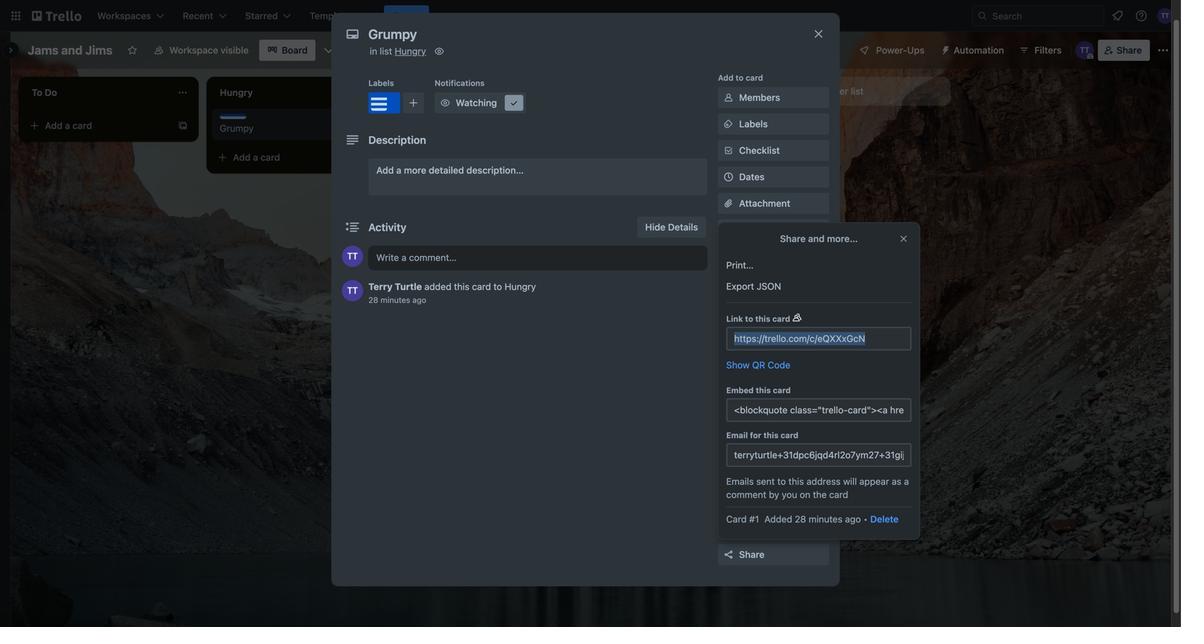 Task type: locate. For each thing, give the bounding box(es) containing it.
28 right the added
[[795, 514, 806, 525]]

share and more…
[[780, 233, 858, 244]]

sm image down notifications
[[439, 96, 452, 110]]

0 vertical spatial and
[[61, 43, 83, 57]]

power- up add another list button
[[876, 45, 907, 56]]

sm image left "archive"
[[722, 522, 735, 535]]

0 vertical spatial add a card button
[[24, 115, 172, 136]]

0 vertical spatial power-
[[876, 45, 907, 56]]

add inside button
[[794, 86, 812, 97]]

0 vertical spatial automation
[[954, 45, 1004, 56]]

ago left •
[[845, 514, 861, 525]]

1 horizontal spatial ups
[[790, 304, 808, 315]]

1 horizontal spatial minutes
[[809, 514, 843, 525]]

sm image for move
[[722, 437, 735, 450]]

0 horizontal spatial as
[[764, 358, 774, 369]]

sm image
[[433, 45, 446, 58], [722, 118, 735, 131], [722, 144, 735, 157], [722, 437, 735, 450], [722, 463, 735, 476], [722, 490, 735, 503]]

1 vertical spatial add a card
[[233, 152, 280, 163]]

search image
[[977, 11, 988, 21]]

0 vertical spatial add a card
[[45, 120, 92, 131]]

board
[[282, 45, 308, 56]]

this right link
[[755, 314, 770, 324]]

automation
[[954, 45, 1004, 56], [718, 338, 763, 347]]

1 create from template… image from the left
[[177, 120, 188, 131]]

to down "write a comment" text box
[[494, 281, 502, 292]]

fields
[[776, 251, 802, 262]]

this up you
[[788, 476, 804, 487]]

export json
[[726, 281, 781, 292]]

power-ups button
[[850, 40, 933, 61]]

1 horizontal spatial add a card button
[[212, 147, 360, 168]]

ups left automation button
[[907, 45, 925, 56]]

grumpy
[[220, 123, 254, 134]]

1 vertical spatial as
[[892, 476, 901, 487]]

mark
[[739, 358, 761, 369]]

1 vertical spatial terry turtle (terryturtle) image
[[1076, 41, 1094, 60]]

list right the "another"
[[851, 86, 864, 97]]

link
[[726, 314, 743, 324]]

1 vertical spatial automation
[[718, 338, 763, 347]]

terry
[[368, 281, 393, 292]]

1 horizontal spatial share
[[780, 233, 806, 244]]

1 horizontal spatial 28
[[795, 514, 806, 525]]

turtle
[[395, 281, 422, 292]]

ups down print…
[[746, 285, 761, 294]]

share button down 0 notifications icon
[[1098, 40, 1150, 61]]

1 horizontal spatial labels
[[739, 119, 768, 129]]

1 horizontal spatial list
[[851, 86, 864, 97]]

share button down archive link
[[718, 545, 829, 566]]

notifications
[[435, 78, 485, 88]]

0 vertical spatial share
[[1117, 45, 1142, 56]]

power-
[[876, 45, 907, 56], [718, 285, 746, 294], [759, 304, 790, 315]]

sm image for labels
[[722, 118, 735, 131]]

sm image inside automation button
[[935, 40, 954, 58]]

add a card for add a card button corresponding to 2nd create from template… image from right
[[45, 120, 92, 131]]

terry turtle (terryturtle) image right filters
[[1076, 41, 1094, 60]]

Embed this card text field
[[726, 399, 912, 422]]

0 horizontal spatial and
[[61, 43, 83, 57]]

share
[[1117, 45, 1142, 56], [780, 233, 806, 244], [739, 550, 765, 560]]

add a card button
[[24, 115, 172, 136], [212, 147, 360, 168]]

2 horizontal spatial power-
[[876, 45, 907, 56]]

create button
[[384, 5, 429, 26]]

automation down the search icon
[[954, 45, 1004, 56]]

None text field
[[362, 22, 799, 46]]

export
[[726, 281, 754, 292]]

share for share button to the bottom
[[739, 550, 765, 560]]

sm image inside checklist link
[[722, 144, 735, 157]]

0 horizontal spatial hungry
[[395, 46, 426, 57]]

2 vertical spatial ups
[[790, 304, 808, 315]]

1 vertical spatial hungry
[[505, 281, 536, 292]]

0 horizontal spatial power-
[[718, 285, 746, 294]]

share left show menu image at the top right
[[1117, 45, 1142, 56]]

emails
[[726, 476, 754, 487]]

labels link
[[718, 114, 829, 135]]

ago
[[412, 296, 426, 305], [845, 514, 861, 525]]

add a more detailed description…
[[376, 165, 524, 176]]

add to card
[[718, 73, 763, 82]]

2 vertical spatial power-
[[759, 304, 790, 315]]

automation inside button
[[954, 45, 1004, 56]]

description
[[368, 134, 426, 146]]

ago down turtle
[[412, 296, 426, 305]]

0 vertical spatial 28
[[368, 296, 378, 305]]

0 horizontal spatial share button
[[718, 545, 829, 566]]

activity
[[368, 221, 406, 234]]

hungry link
[[395, 46, 426, 57]]

json
[[757, 281, 781, 292]]

•
[[864, 514, 868, 525]]

0 vertical spatial terry turtle (terryturtle) image
[[1157, 8, 1173, 24]]

hungry inside terry turtle added this card to hungry 28 minutes ago
[[505, 281, 536, 292]]

card
[[746, 73, 763, 82], [73, 120, 92, 131], [261, 152, 280, 163], [472, 281, 491, 292], [772, 314, 790, 324], [773, 386, 791, 395], [781, 431, 799, 440], [829, 490, 848, 501]]

print…
[[726, 260, 754, 271]]

0 horizontal spatial add a card
[[45, 120, 92, 131]]

filters button
[[1015, 40, 1066, 61]]

0 horizontal spatial 28
[[368, 296, 378, 305]]

sm image left cover
[[722, 223, 735, 237]]

28 down terry
[[368, 296, 378, 305]]

Email for this card text field
[[726, 444, 912, 467]]

1 vertical spatial add a card button
[[212, 147, 360, 168]]

added
[[424, 281, 451, 292]]

card inside terry turtle added this card to hungry 28 minutes ago
[[472, 281, 491, 292]]

actions
[[718, 419, 747, 428]]

and left the jims
[[61, 43, 83, 57]]

1 horizontal spatial ago
[[845, 514, 861, 525]]

terry turtle (terryturtle) image right the open information menu image
[[1157, 8, 1173, 24]]

sm image inside cover link
[[722, 223, 735, 237]]

1 vertical spatial and
[[808, 233, 825, 244]]

sm image down emails
[[722, 490, 735, 503]]

1 vertical spatial labels
[[739, 119, 768, 129]]

1 horizontal spatial share button
[[1098, 40, 1150, 61]]

0 vertical spatial as
[[764, 358, 774, 369]]

power- down json
[[759, 304, 790, 315]]

sm image
[[935, 40, 954, 58], [722, 91, 735, 104], [439, 96, 452, 110], [507, 96, 521, 110], [722, 223, 735, 237], [722, 522, 735, 535]]

0 horizontal spatial automation
[[718, 338, 763, 347]]

0 horizontal spatial minutes
[[381, 296, 410, 305]]

export json link
[[718, 276, 920, 297]]

labels
[[368, 78, 394, 88], [739, 119, 768, 129]]

0 horizontal spatial add a card button
[[24, 115, 172, 136]]

0 horizontal spatial ups
[[746, 285, 761, 294]]

make template link
[[718, 486, 829, 507]]

more
[[404, 165, 426, 176]]

sm image inside move link
[[722, 437, 735, 450]]

to up template
[[777, 476, 786, 487]]

sm image down add to card
[[722, 118, 735, 131]]

qr
[[752, 360, 765, 371]]

0 horizontal spatial create from template… image
[[177, 120, 188, 131]]

1 horizontal spatial terry turtle (terryturtle) image
[[1076, 41, 1094, 60]]

share for topmost share button
[[1117, 45, 1142, 56]]

to
[[736, 73, 744, 82], [494, 281, 502, 292], [745, 314, 753, 324], [777, 476, 786, 487]]

show
[[726, 360, 750, 371]]

hungry down "write a comment" text box
[[505, 281, 536, 292]]

share up fields
[[780, 233, 806, 244]]

this inside emails sent to this address will appear as a comment by you on the card
[[788, 476, 804, 487]]

power- down print…
[[718, 285, 746, 294]]

labels up checklist
[[739, 119, 768, 129]]

1 horizontal spatial hungry
[[505, 281, 536, 292]]

1 vertical spatial power-
[[718, 285, 746, 294]]

1 horizontal spatial power-ups
[[876, 45, 925, 56]]

minutes inside terry turtle added this card to hungry 28 minutes ago
[[381, 296, 410, 305]]

sm image for members
[[722, 91, 735, 104]]

2 horizontal spatial ups
[[907, 45, 925, 56]]

by
[[769, 490, 779, 501]]

show qr code
[[726, 360, 790, 371]]

sm image right 'power-ups' button
[[935, 40, 954, 58]]

sm image inside make template link
[[722, 490, 735, 503]]

2 create from template… image from the left
[[742, 120, 752, 131]]

1 vertical spatial power-ups
[[718, 285, 761, 294]]

2 vertical spatial terry turtle (terryturtle) image
[[342, 246, 363, 267]]

minutes down the
[[809, 514, 843, 525]]

watching button
[[435, 92, 526, 114]]

link to this card
[[726, 314, 790, 324]]

create from template… image up checklist
[[742, 120, 752, 131]]

jims
[[85, 43, 112, 57]]

0 vertical spatial labels
[[368, 78, 394, 88]]

hungry down create button
[[395, 46, 426, 57]]

minutes down turtle
[[381, 296, 410, 305]]

sm image down add to card
[[722, 91, 735, 104]]

0 vertical spatial hungry
[[395, 46, 426, 57]]

0 vertical spatial power-ups
[[876, 45, 925, 56]]

create from template… image
[[177, 120, 188, 131], [742, 120, 752, 131]]

sm image inside members link
[[722, 91, 735, 104]]

address
[[807, 476, 841, 487]]

mark as good idea button
[[718, 353, 829, 374]]

1 horizontal spatial automation
[[954, 45, 1004, 56]]

this
[[454, 281, 470, 292], [755, 314, 770, 324], [756, 386, 771, 395], [764, 431, 779, 440], [788, 476, 804, 487]]

1 horizontal spatial create from template… image
[[742, 120, 752, 131]]

1 horizontal spatial and
[[808, 233, 825, 244]]

0 vertical spatial list
[[380, 46, 392, 57]]

0 horizontal spatial ago
[[412, 296, 426, 305]]

list right in
[[380, 46, 392, 57]]

terry turtle (terryturtle) image up terry turtle (terryturtle) image
[[342, 246, 363, 267]]

add
[[718, 73, 734, 82], [794, 86, 812, 97], [45, 120, 63, 131], [233, 152, 251, 163], [376, 165, 394, 176], [739, 304, 757, 315], [739, 385, 757, 396]]

emails sent to this address will appear as a comment by you on the card
[[726, 476, 909, 501]]

card #1 added 28 minutes ago • delete
[[726, 514, 899, 525]]

0 vertical spatial ups
[[907, 45, 925, 56]]

sm image for checklist
[[722, 144, 735, 157]]

you
[[782, 490, 797, 501]]

checklist
[[739, 145, 780, 156]]

ago inside terry turtle added this card to hungry 28 minutes ago
[[412, 296, 426, 305]]

filters
[[1035, 45, 1062, 56]]

ups
[[907, 45, 925, 56], [746, 285, 761, 294], [790, 304, 808, 315]]

this right 'added'
[[454, 281, 470, 292]]

and left more…
[[808, 233, 825, 244]]

ups down 'export json' link
[[790, 304, 808, 315]]

labels up color: blue, title: none image
[[368, 78, 394, 88]]

minutes
[[381, 296, 410, 305], [809, 514, 843, 525]]

and for share
[[808, 233, 825, 244]]

0 vertical spatial ago
[[412, 296, 426, 305]]

and inside text box
[[61, 43, 83, 57]]

0 horizontal spatial share
[[739, 550, 765, 560]]

custom fields
[[739, 251, 802, 262]]

add a card for add a card button associated with create from template… icon
[[233, 152, 280, 163]]

make
[[739, 491, 763, 502]]

sm image left checklist
[[722, 144, 735, 157]]

this inside terry turtle added this card to hungry 28 minutes ago
[[454, 281, 470, 292]]

terry turtle (terryturtle) image
[[1157, 8, 1173, 24], [1076, 41, 1094, 60], [342, 246, 363, 267]]

color: blue, title: none image
[[220, 114, 246, 119]]

power-ups down print…
[[718, 285, 761, 294]]

sent
[[756, 476, 775, 487]]

sm image left the "copy"
[[722, 463, 735, 476]]

create from template… image left grumpy
[[177, 120, 188, 131]]

show menu image
[[1157, 44, 1170, 57]]

#1
[[749, 514, 759, 525]]

for
[[750, 431, 761, 440]]

to inside terry turtle added this card to hungry 28 minutes ago
[[494, 281, 502, 292]]

power-ups
[[876, 45, 925, 56], [718, 285, 761, 294]]

1 vertical spatial list
[[851, 86, 864, 97]]

a inside emails sent to this address will appear as a comment by you on the card
[[904, 476, 909, 487]]

a
[[65, 120, 70, 131], [253, 152, 258, 163], [396, 165, 401, 176], [904, 476, 909, 487]]

sm image inside archive link
[[722, 522, 735, 535]]

0 horizontal spatial power-ups
[[718, 285, 761, 294]]

list
[[380, 46, 392, 57], [851, 86, 864, 97]]

automation up show
[[718, 338, 763, 347]]

1 horizontal spatial add a card
[[233, 152, 280, 163]]

archive link
[[718, 518, 829, 539]]

1 horizontal spatial as
[[892, 476, 901, 487]]

share down "archive"
[[739, 550, 765, 560]]

2 vertical spatial share
[[739, 550, 765, 560]]

sm image inside "copy" link
[[722, 463, 735, 476]]

sm image for make template
[[722, 490, 735, 503]]

power-ups up add another list button
[[876, 45, 925, 56]]

idea
[[802, 358, 821, 369]]

2 horizontal spatial share
[[1117, 45, 1142, 56]]

sm image down actions
[[722, 437, 735, 450]]

sm image inside the labels link
[[722, 118, 735, 131]]

0 vertical spatial minutes
[[381, 296, 410, 305]]



Task type: vqa. For each thing, say whether or not it's contained in the screenshot.
right sm icon
no



Task type: describe. For each thing, give the bounding box(es) containing it.
1 vertical spatial share button
[[718, 545, 829, 566]]

1 vertical spatial share
[[780, 233, 806, 244]]

list inside add another list button
[[851, 86, 864, 97]]

add a more detailed description… link
[[368, 159, 707, 196]]

attachment button
[[718, 193, 829, 214]]

0 horizontal spatial list
[[380, 46, 392, 57]]

checklist link
[[718, 140, 829, 161]]

1 vertical spatial ago
[[845, 514, 861, 525]]

create
[[392, 10, 421, 21]]

jams
[[28, 43, 58, 57]]

appear
[[859, 476, 889, 487]]

dates button
[[718, 167, 829, 188]]

add button button
[[718, 380, 829, 401]]

delete button
[[870, 513, 899, 526]]

as inside button
[[764, 358, 774, 369]]

1 vertical spatial minutes
[[809, 514, 843, 525]]

power-ups inside button
[[876, 45, 925, 56]]

Write a comment text field
[[368, 246, 707, 270]]

move
[[739, 438, 763, 449]]

grumpy link
[[220, 122, 373, 135]]

more…
[[827, 233, 858, 244]]

add another list button
[[771, 77, 951, 106]]

archive
[[739, 523, 772, 534]]

power- inside button
[[876, 45, 907, 56]]

terry turtle (terryturtle) image
[[342, 280, 363, 302]]

comment
[[726, 490, 766, 501]]

terry turtle added this card to hungry 28 minutes ago
[[368, 281, 536, 305]]

members
[[739, 92, 780, 103]]

add a card button for 2nd create from template… image from right
[[24, 115, 172, 136]]

will
[[843, 476, 857, 487]]

email for this card
[[726, 431, 799, 440]]

cover link
[[718, 219, 829, 241]]

code
[[768, 360, 790, 371]]

0 notifications image
[[1110, 8, 1126, 24]]

custom
[[739, 251, 773, 262]]

added
[[764, 514, 792, 525]]

0 horizontal spatial labels
[[368, 78, 394, 88]]

customize views image
[[322, 44, 335, 57]]

delete
[[870, 514, 899, 525]]

add power-ups
[[739, 304, 808, 315]]

to right link
[[745, 314, 753, 324]]

dates
[[739, 171, 765, 182]]

close popover image
[[898, 234, 909, 244]]

template
[[765, 491, 804, 502]]

custom fields button
[[718, 250, 829, 263]]

cover
[[739, 224, 765, 235]]

Board name text field
[[21, 40, 119, 61]]

move link
[[718, 433, 829, 454]]

switch to… image
[[9, 9, 23, 23]]

hide details
[[645, 222, 698, 233]]

star or unstar board image
[[127, 45, 138, 56]]

description…
[[467, 165, 524, 176]]

workspace visible button
[[146, 40, 257, 61]]

make template
[[739, 491, 804, 502]]

Link to this card text field
[[726, 327, 912, 351]]

detailed
[[429, 165, 464, 176]]

ups inside button
[[907, 45, 925, 56]]

visible
[[221, 45, 249, 56]]

0 vertical spatial share button
[[1098, 40, 1150, 61]]

this right the for
[[764, 431, 779, 440]]

on
[[800, 490, 810, 501]]

add a card button for create from template… icon
[[212, 147, 360, 168]]

primary element
[[0, 0, 1181, 32]]

1 vertical spatial ups
[[746, 285, 761, 294]]

board link
[[259, 40, 316, 61]]

create from template… image
[[365, 152, 376, 163]]

sm image right hungry link
[[433, 45, 446, 58]]

copy link
[[718, 459, 829, 480]]

copy
[[739, 464, 762, 475]]

card inside emails sent to this address will appear as a comment by you on the card
[[829, 490, 848, 501]]

card
[[726, 514, 747, 525]]

embed this card
[[726, 386, 791, 395]]

details
[[668, 222, 698, 233]]

sm image for copy
[[722, 463, 735, 476]]

button
[[759, 385, 788, 396]]

workspace visible
[[169, 45, 249, 56]]

0 horizontal spatial terry turtle (terryturtle) image
[[342, 246, 363, 267]]

in
[[370, 46, 377, 57]]

to up members
[[736, 73, 744, 82]]

attachment
[[739, 198, 790, 209]]

the
[[813, 490, 827, 501]]

members link
[[718, 87, 829, 108]]

print… link
[[718, 255, 920, 276]]

hide details link
[[637, 217, 706, 238]]

show qr code link
[[726, 359, 790, 372]]

good
[[776, 358, 800, 369]]

in list hungry
[[370, 46, 426, 57]]

sm image for automation
[[935, 40, 954, 58]]

2 horizontal spatial terry turtle (terryturtle) image
[[1157, 8, 1173, 24]]

sm image for archive
[[722, 522, 735, 535]]

workspace
[[169, 45, 218, 56]]

add inside "button"
[[739, 385, 757, 396]]

another
[[814, 86, 848, 97]]

add another list
[[794, 86, 864, 97]]

open information menu image
[[1135, 9, 1148, 23]]

1 horizontal spatial power-
[[759, 304, 790, 315]]

28 inside terry turtle added this card to hungry 28 minutes ago
[[368, 296, 378, 305]]

Search field
[[988, 6, 1104, 26]]

embed
[[726, 386, 754, 395]]

jams and jims
[[28, 43, 112, 57]]

28 minutes ago link
[[368, 296, 426, 305]]

sm image right "watching"
[[507, 96, 521, 110]]

to inside emails sent to this address will appear as a comment by you on the card
[[777, 476, 786, 487]]

mark as good idea
[[739, 358, 821, 369]]

hide
[[645, 222, 666, 233]]

color: blue, title: none image
[[368, 92, 400, 114]]

sm image for watching
[[439, 96, 452, 110]]

watching
[[456, 97, 497, 108]]

this right embed
[[756, 386, 771, 395]]

as inside emails sent to this address will appear as a comment by you on the card
[[892, 476, 901, 487]]

sm image for cover
[[722, 223, 735, 237]]

and for jams
[[61, 43, 83, 57]]

add button
[[739, 385, 788, 396]]

add power-ups link
[[718, 299, 829, 320]]

1 vertical spatial 28
[[795, 514, 806, 525]]



